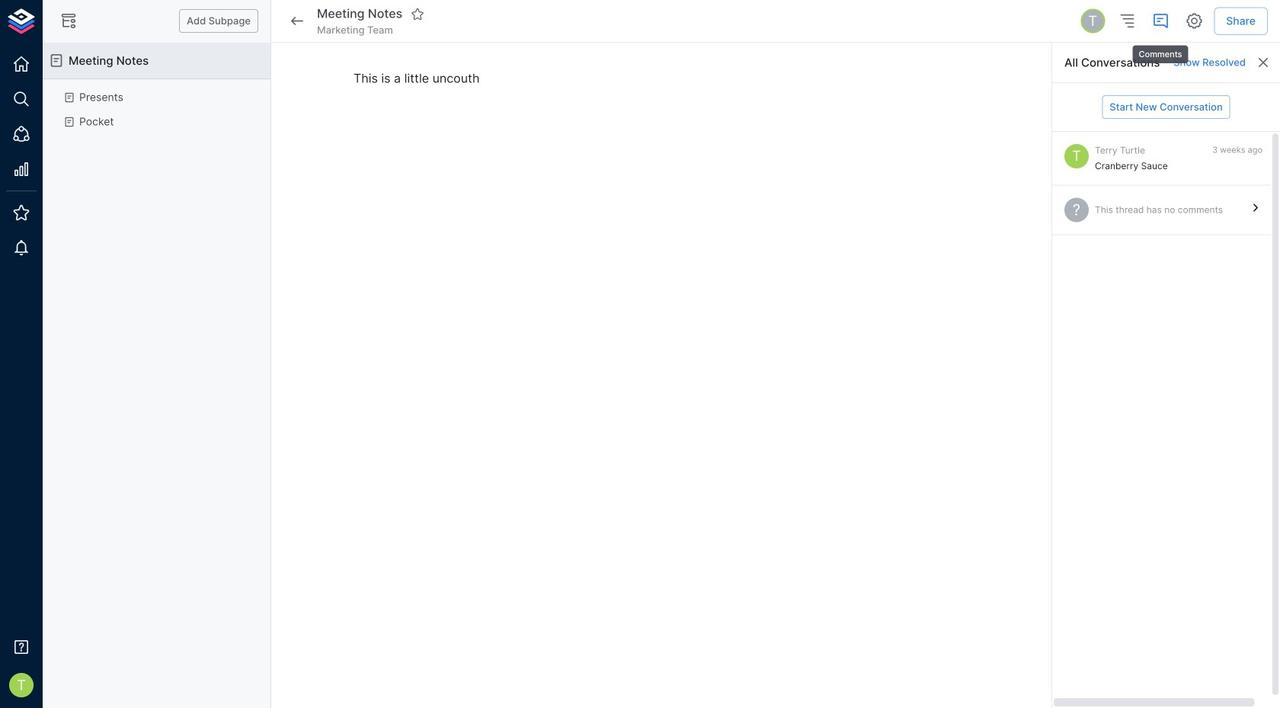 Task type: locate. For each thing, give the bounding box(es) containing it.
tooltip
[[1132, 35, 1191, 65]]

hide wiki image
[[59, 12, 78, 30]]

table of contents image
[[1119, 12, 1137, 30]]

settings image
[[1186, 12, 1204, 30]]

favorite image
[[411, 7, 425, 21]]



Task type: describe. For each thing, give the bounding box(es) containing it.
comments image
[[1152, 12, 1170, 30]]

go back image
[[288, 12, 306, 30]]



